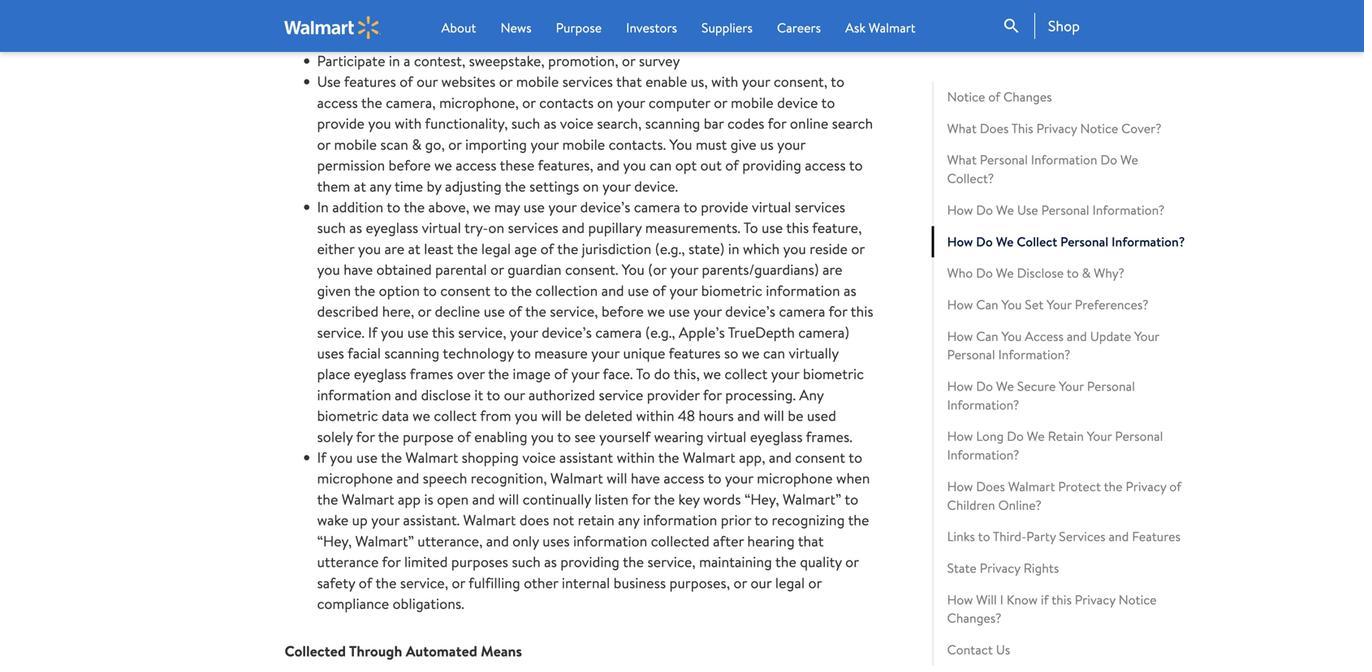 Task type: locate. For each thing, give the bounding box(es) containing it.
1 vertical spatial does
[[977, 478, 1006, 495]]

your right set
[[1047, 296, 1072, 314]]

1 vertical spatial have
[[631, 468, 660, 489]]

0 horizontal spatial any
[[370, 176, 391, 196]]

0 horizontal spatial use
[[317, 72, 341, 92]]

your inside the "how do we secure your personal information?"
[[1059, 377, 1084, 395]]

features
[[344, 72, 396, 92], [669, 343, 721, 363]]

access
[[1025, 327, 1064, 345]]

1 what from the top
[[948, 119, 977, 137]]

enable
[[646, 72, 687, 92]]

how inside how does walmart protect the privacy of children online?
[[948, 478, 973, 495]]

what inside what does this privacy notice cover? link
[[948, 119, 977, 137]]

do inside the "how do we secure your personal information?"
[[977, 377, 993, 395]]

any
[[370, 176, 391, 196], [618, 510, 640, 531]]

can
[[977, 296, 999, 314], [977, 327, 999, 345]]

what inside the what personal information do we collect?
[[948, 151, 977, 169]]

hours
[[699, 406, 734, 426]]

frames
[[410, 364, 454, 384]]

your right retain
[[1087, 427, 1112, 445]]

provide up permission
[[317, 113, 365, 134]]

what down notice of changes
[[948, 119, 977, 137]]

by
[[427, 176, 442, 196]]

8 how from the top
[[948, 591, 973, 609]]

1 vertical spatial (e.g.,
[[646, 322, 676, 343]]

how inside how long do we retain your personal information?
[[948, 427, 973, 445]]

use
[[524, 197, 545, 217], [762, 218, 783, 238], [628, 281, 649, 301], [484, 301, 505, 322], [669, 301, 690, 322], [408, 322, 429, 343], [356, 448, 378, 468]]

in down the post on the top of page
[[389, 51, 400, 71]]

0 horizontal spatial consent
[[441, 281, 491, 301]]

if
[[1041, 591, 1049, 609]]

post
[[317, 9, 345, 29]]

how inside the "how do we secure your personal information?"
[[948, 377, 973, 395]]

within down yourself
[[617, 448, 655, 468]]

0 vertical spatial can
[[650, 155, 672, 176]]

or down quality
[[809, 573, 822, 593]]

4 how from the top
[[948, 327, 973, 345]]

use up collect at the top right of page
[[1018, 201, 1039, 219]]

importing
[[465, 134, 527, 155]]

personal inside how long do we retain your personal information?
[[1116, 427, 1164, 445]]

shop
[[1049, 16, 1080, 36]]

utterance
[[317, 552, 379, 572]]

walmart
[[869, 19, 916, 37], [406, 448, 458, 468], [683, 448, 736, 468], [551, 468, 603, 489], [1009, 478, 1055, 495], [342, 489, 394, 510], [463, 510, 516, 531]]

for up camera)
[[829, 301, 848, 322]]

0 vertical spatial (e.g.,
[[655, 239, 685, 259]]

does for walmart
[[977, 478, 1006, 495]]

1 vertical spatial biometric
[[803, 364, 864, 384]]

0 vertical spatial what
[[948, 119, 977, 137]]

eyeglass down the facial
[[354, 364, 407, 384]]

2 can from the top
[[977, 327, 999, 345]]

personal up how do we collect personal information?
[[1042, 201, 1090, 219]]

device's
[[580, 197, 631, 217], [726, 301, 776, 322], [542, 322, 592, 343]]

we for disclose
[[996, 264, 1014, 282]]

does for this
[[980, 119, 1009, 137]]

of right out
[[726, 155, 739, 176]]

search,
[[597, 113, 642, 134]]

do right "who"
[[976, 264, 993, 282]]

"hey, up prior
[[745, 489, 780, 510]]

or left survey
[[622, 51, 636, 71]]

your
[[742, 72, 771, 92], [617, 93, 645, 113], [531, 134, 559, 155], [777, 134, 806, 155], [603, 176, 631, 196], [549, 197, 577, 217], [670, 260, 699, 280], [670, 281, 698, 301], [694, 301, 722, 322], [510, 322, 538, 343], [591, 343, 620, 363], [571, 364, 600, 384], [771, 364, 800, 384], [725, 468, 754, 489], [371, 510, 400, 531]]

0 vertical spatial walmart"
[[783, 489, 842, 510]]

any left time
[[370, 176, 391, 196]]

what for what personal information do we collect?
[[948, 151, 977, 169]]

1 can from the top
[[977, 296, 999, 314]]

microphone up up
[[317, 468, 393, 489]]

to left the do
[[636, 364, 651, 384]]

do
[[654, 364, 671, 384]]

use
[[317, 72, 341, 92], [1018, 201, 1039, 219]]

0 vertical spatial providing
[[743, 155, 802, 176]]

can left access
[[977, 327, 999, 345]]

1 vertical spatial are
[[823, 260, 843, 280]]

0 horizontal spatial with
[[395, 113, 422, 134]]

of right the age
[[541, 239, 554, 259]]

to down when
[[845, 489, 859, 510]]

7 how from the top
[[948, 478, 973, 495]]

"hey, down wake
[[317, 531, 352, 551]]

the inside how does walmart protect the privacy of children online?
[[1104, 478, 1123, 495]]

do for who do we disclose to & why?
[[976, 264, 993, 282]]

1 horizontal spatial a
[[404, 51, 411, 71]]

or down maintaining
[[734, 573, 747, 593]]

app
[[398, 489, 421, 510]]

be
[[566, 406, 581, 426], [788, 406, 804, 426]]

1 vertical spatial what
[[948, 151, 977, 169]]

privacy inside how will i know if this privacy notice changes?
[[1075, 591, 1116, 609]]

2 horizontal spatial services
[[795, 197, 846, 217]]

1 horizontal spatial that
[[798, 531, 824, 551]]

2 microphone from the left
[[757, 468, 833, 489]]

how inside how can you access and update your personal information?
[[948, 327, 973, 345]]

1 horizontal spatial at
[[408, 239, 421, 259]]

walmart" down up
[[355, 531, 414, 551]]

personal inside the "how do we secure your personal information?"
[[1088, 377, 1136, 395]]

6 how from the top
[[948, 427, 973, 445]]

services up the age
[[508, 218, 559, 238]]

permission
[[317, 155, 385, 176]]

or right parental
[[491, 260, 504, 280]]

how does walmart protect the privacy of children online? link
[[932, 471, 1199, 521]]

1 horizontal spatial scanning
[[645, 113, 701, 134]]

1 horizontal spatial websites
[[745, 9, 800, 29]]

2 what from the top
[[948, 151, 977, 169]]

facial
[[348, 343, 381, 363]]

we inside the "how do we secure your personal information?"
[[997, 377, 1014, 395]]

other down only at bottom
[[524, 573, 559, 593]]

does inside how does walmart protect the privacy of children online?
[[977, 478, 1006, 495]]

1 vertical spatial if
[[317, 448, 326, 468]]

0 vertical spatial "hey,
[[745, 489, 780, 510]]

0 horizontal spatial that
[[616, 72, 642, 92]]

you
[[670, 134, 693, 155], [622, 260, 645, 280], [1002, 296, 1022, 314], [1002, 327, 1022, 345]]

0 horizontal spatial legal
[[482, 239, 511, 259]]

collected
[[285, 641, 346, 662]]

we
[[434, 155, 452, 176], [473, 197, 491, 217], [648, 301, 665, 322], [742, 343, 760, 363], [704, 364, 721, 384], [413, 406, 431, 426]]

1 vertical spatial services
[[795, 197, 846, 217]]

how can you access and update your personal information?
[[948, 327, 1160, 364]]

and
[[597, 155, 620, 176], [562, 218, 585, 238], [602, 281, 624, 301], [1067, 327, 1088, 345], [395, 385, 418, 405], [738, 406, 760, 426], [769, 448, 792, 468], [397, 468, 419, 489], [472, 489, 495, 510], [1109, 528, 1129, 546], [486, 531, 509, 551]]

maintaining
[[699, 552, 772, 572]]

& left why?
[[1082, 264, 1091, 282]]

1 vertical spatial uses
[[543, 531, 570, 551]]

recognition,
[[471, 468, 547, 489]]

pupillary
[[588, 218, 642, 238]]

1 horizontal spatial be
[[788, 406, 804, 426]]

on down features,
[[583, 176, 599, 196]]

3 how from the top
[[948, 296, 973, 314]]

1 horizontal spatial consent
[[795, 448, 846, 468]]

preferences?
[[1075, 296, 1149, 314]]

our up pages
[[721, 9, 742, 29]]

how long do we retain your personal information? link
[[932, 421, 1199, 471]]

0 horizontal spatial virtual
[[422, 218, 461, 238]]

0 horizontal spatial are
[[385, 239, 405, 259]]

camera,
[[386, 93, 436, 113]]

& left go,
[[412, 134, 422, 155]]

0 vertical spatial have
[[344, 260, 373, 280]]

we left retain
[[1027, 427, 1045, 445]]

if
[[368, 322, 377, 343], [317, 448, 326, 468]]

for left limited
[[382, 552, 401, 572]]

legal down quality
[[776, 573, 805, 593]]

for right listen at the bottom of the page
[[632, 489, 651, 510]]

can inside how can you access and update your personal information?
[[977, 327, 999, 345]]

guardian
[[508, 260, 562, 280]]

2 vertical spatial notice
[[1119, 591, 1157, 609]]

do down the 'collect?'
[[977, 201, 993, 219]]

0 horizontal spatial to
[[636, 364, 651, 384]]

1 vertical spatial can
[[977, 327, 999, 345]]

state privacy rights
[[948, 559, 1060, 577]]

such up either
[[317, 218, 346, 238]]

media
[[687, 30, 725, 50]]

1 horizontal spatial providing
[[743, 155, 802, 176]]

0 vertical spatial use
[[317, 72, 341, 92]]

through
[[349, 641, 402, 662]]

as down not
[[544, 552, 557, 572]]

access down 'participate'
[[317, 93, 358, 113]]

0 vertical spatial at
[[354, 176, 366, 196]]

scanning up frames
[[385, 343, 440, 363]]

service, up technology on the left
[[458, 322, 507, 343]]

what personal information do we collect?
[[948, 151, 1139, 187]]

any down listen at the bottom of the page
[[618, 510, 640, 531]]

0 vertical spatial consent
[[441, 281, 491, 301]]

and up data
[[395, 385, 418, 405]]

we down cover?
[[1121, 151, 1139, 169]]

promotion,
[[548, 51, 619, 71]]

1 vertical spatial "hey,
[[317, 531, 352, 551]]

1 vertical spatial in
[[728, 239, 740, 259]]

2 vertical spatial services
[[508, 218, 559, 238]]

0 vertical spatial features
[[344, 72, 396, 92]]

privacy up features
[[1126, 478, 1167, 495]]

1 vertical spatial consent
[[795, 448, 846, 468]]

post a rating, review or other user-generated content on one of our websites or mobile services, or post a review or comment on one of our social media pages participate in a contest, sweepstake, promotion, or survey use features of our websites or mobile services that enable us, with your consent, to access the camera, microphone, or contacts on your computer or mobile device to provide you with functionality, such as voice search, scanning bar codes for online search or mobile scan & go, or importing your mobile contacts. you must give us your permission before we access these features, and you can opt out of providing access to them at any time by adjusting the settings on your device. in addition to the above, we may use your device's camera to provide virtual services such as eyeglass virtual try-on services and pupillary measurements. to use this feature, either you are at least the legal age of the jurisdiction (e.g., state) in which you reside or you have obtained parental or guardian consent. you (or your parents/guardians) are given the option to consent to the collection and use of your biometric information as described here, or decline use of the service, before we use your device's camera for this service. if you use this service, your device's camera (e.g., apple's truedepth camera) uses facial scanning technology to measure your unique features so we can virtually place eyeglass frames over the image of your face. to do this, we collect your biometric information and disclose it to our authorized service provider for processing. any biometric data we collect from you will be deleted within 48 hours and will be used solely for the purpose of enabling you to see yourself wearing virtual eyeglass frames. if you use the walmart shopping voice assistant within the walmart app, and consent to microphone and speech recognition, walmart will have access to your microphone when the walmart app is open and will continually listen for the key words "hey, walmart" to wake up your assistant. walmart does not retain any information prior to recognizing the "hey, walmart" utterance, and only uses information collected after hearing that utterance for limited purposes such as providing the service, maintaining the quality or safety of the service, or fulfilling other internal business purposes, or our legal or compliance obligations.
[[317, 9, 874, 614]]

we left secure
[[997, 377, 1014, 395]]

1 vertical spatial providing
[[561, 552, 620, 572]]

0 vertical spatial virtual
[[752, 197, 792, 217]]

use down '(or'
[[628, 281, 649, 301]]

can inside the how can you set your preferences? link
[[977, 296, 999, 314]]

1 vertical spatial virtual
[[422, 218, 461, 238]]

does
[[980, 119, 1009, 137], [977, 478, 1006, 495]]

you down contacts. at the top left of the page
[[623, 155, 646, 176]]

&
[[412, 134, 422, 155], [1082, 264, 1091, 282]]

i
[[1000, 591, 1004, 609]]

1 vertical spatial before
[[602, 301, 644, 322]]

what
[[948, 119, 977, 137], [948, 151, 977, 169]]

secure
[[1018, 377, 1056, 395]]

we for collect
[[996, 233, 1014, 250]]

will down processing.
[[764, 406, 785, 426]]

0 horizontal spatial a
[[349, 9, 356, 29]]

at up addition
[[354, 176, 366, 196]]

of inside how does walmart protect the privacy of children online?
[[1170, 478, 1182, 495]]

and up purposes
[[486, 531, 509, 551]]

1 vertical spatial voice
[[523, 448, 556, 468]]

1 vertical spatial &
[[1082, 264, 1091, 282]]

investors button
[[626, 18, 677, 37]]

how can you set your preferences?
[[948, 296, 1149, 314]]

walmart"
[[783, 489, 842, 510], [355, 531, 414, 551]]

to up feature,
[[849, 155, 863, 176]]

0 horizontal spatial before
[[389, 155, 431, 176]]

use inside post a rating, review or other user-generated content on one of our websites or mobile services, or post a review or comment on one of our social media pages participate in a contest, sweepstake, promotion, or survey use features of our websites or mobile services that enable us, with your consent, to access the camera, microphone, or contacts on your computer or mobile device to provide you with functionality, such as voice search, scanning bar codes for online search or mobile scan & go, or importing your mobile contacts. you must give us your permission before we access these features, and you can opt out of providing access to them at any time by adjusting the settings on your device. in addition to the above, we may use your device's camera to provide virtual services such as eyeglass virtual try-on services and pupillary measurements. to use this feature, either you are at least the legal age of the jurisdiction (e.g., state) in which you reside or you have obtained parental or guardian consent. you (or your parents/guardians) are given the option to consent to the collection and use of your biometric information as described here, or decline use of the service, before we use your device's camera for this service. if you use this service, your device's camera (e.g., apple's truedepth camera) uses facial scanning technology to measure your unique features so we can virtually place eyeglass frames over the image of your face. to do this, we collect your biometric information and disclose it to our authorized service provider for processing. any biometric data we collect from you will be deleted within 48 hours and will be used solely for the purpose of enabling you to see yourself wearing virtual eyeglass frames. if you use the walmart shopping voice assistant within the walmart app, and consent to microphone and speech recognition, walmart will have access to your microphone when the walmart app is open and will continually listen for the key words "hey, walmart" to wake up your assistant. walmart does not retain any information prior to recognizing the "hey, walmart" utterance, and only uses information collected after hearing that utterance for limited purposes such as providing the service, maintaining the quality or safety of the service, or fulfilling other internal business purposes, or our legal or compliance obligations.
[[317, 72, 341, 92]]

will
[[977, 591, 997, 609]]

these
[[500, 155, 535, 176]]

your inside how long do we retain your personal information?
[[1087, 427, 1112, 445]]

of
[[704, 9, 717, 29], [606, 30, 620, 50], [400, 72, 413, 92], [989, 88, 1001, 106], [726, 155, 739, 176], [541, 239, 554, 259], [653, 281, 666, 301], [509, 301, 522, 322], [554, 364, 568, 384], [457, 427, 471, 447], [1170, 478, 1182, 495], [359, 573, 372, 593]]

1 vertical spatial search
[[832, 113, 873, 134]]

1 vertical spatial other
[[524, 573, 559, 593]]

we for secure
[[997, 377, 1014, 395]]

(e.g.,
[[655, 239, 685, 259], [646, 322, 676, 343]]

be left used
[[788, 406, 804, 426]]

0 vertical spatial other
[[465, 9, 500, 29]]

0 horizontal spatial biometric
[[317, 406, 378, 426]]

& inside post a rating, review or other user-generated content on one of our websites or mobile services, or post a review or comment on one of our social media pages participate in a contest, sweepstake, promotion, or survey use features of our websites or mobile services that enable us, with your consent, to access the camera, microphone, or contacts on your computer or mobile device to provide you with functionality, such as voice search, scanning bar codes for online search or mobile scan & go, or importing your mobile contacts. you must give us your permission before we access these features, and you can opt out of providing access to them at any time by adjusting the settings on your device. in addition to the above, we may use your device's camera to provide virtual services such as eyeglass virtual try-on services and pupillary measurements. to use this feature, either you are at least the legal age of the jurisdiction (e.g., state) in which you reside or you have obtained parental or guardian consent. you (or your parents/guardians) are given the option to consent to the collection and use of your biometric information as described here, or decline use of the service, before we use your device's camera for this service. if you use this service, your device's camera (e.g., apple's truedepth camera) uses facial scanning technology to measure your unique features so we can virtually place eyeglass frames over the image of your face. to do this, we collect your biometric information and disclose it to our authorized service provider for processing. any biometric data we collect from you will be deleted within 48 hours and will be used solely for the purpose of enabling you to see yourself wearing virtual eyeglass frames. if you use the walmart shopping voice assistant within the walmart app, and consent to microphone and speech recognition, walmart will have access to your microphone when the walmart app is open and will continually listen for the key words "hey, walmart" to wake up your assistant. walmart does not retain any information prior to recognizing the "hey, walmart" utterance, and only uses information collected after hearing that utterance for limited purposes such as providing the service, maintaining the quality or safety of the service, or fulfilling other internal business purposes, or our legal or compliance obligations.
[[412, 134, 422, 155]]

business
[[614, 573, 666, 593]]

in
[[317, 197, 329, 217]]

0 horizontal spatial search
[[832, 113, 873, 134]]

given
[[317, 281, 351, 301]]

and right access
[[1067, 327, 1088, 345]]

0 horizontal spatial features
[[344, 72, 396, 92]]

personal up the "how do we secure your personal information?"
[[948, 346, 996, 364]]

to right "consent,"
[[831, 72, 845, 92]]

can for access
[[977, 327, 999, 345]]

provider
[[647, 385, 700, 405]]

0 horizontal spatial other
[[465, 9, 500, 29]]

1 horizontal spatial collect
[[725, 364, 768, 384]]

how do we collect personal information? link
[[932, 226, 1199, 258]]

when
[[837, 468, 870, 489]]

listen
[[595, 489, 629, 510]]

1 horizontal spatial before
[[602, 301, 644, 322]]

camera down the device.
[[634, 197, 681, 217]]

5 how from the top
[[948, 377, 973, 395]]

third-
[[993, 528, 1027, 546]]

0 horizontal spatial services
[[508, 218, 559, 238]]

biometric
[[702, 281, 763, 301], [803, 364, 864, 384], [317, 406, 378, 426]]

1 horizontal spatial to
[[744, 218, 758, 238]]

a
[[349, 9, 356, 29], [423, 30, 430, 50], [404, 51, 411, 71]]

personal
[[980, 151, 1028, 169], [1042, 201, 1090, 219], [1061, 233, 1109, 250], [948, 346, 996, 364], [1088, 377, 1136, 395], [1116, 427, 1164, 445]]

scanning down computer
[[645, 113, 701, 134]]

1 vertical spatial can
[[764, 343, 786, 363]]

services up feature,
[[795, 197, 846, 217]]

collected through automated means
[[285, 641, 522, 662]]

how for how do we collect personal information?
[[948, 233, 973, 250]]

biometric down virtually on the bottom
[[803, 364, 864, 384]]

speech
[[423, 468, 467, 489]]

websites up microphone,
[[441, 72, 496, 92]]

2 vertical spatial virtual
[[707, 427, 747, 447]]

consent down 'frames.' at the right bottom
[[795, 448, 846, 468]]

to right links
[[978, 528, 991, 546]]

do inside how long do we retain your personal information?
[[1007, 427, 1024, 445]]

of down content
[[606, 30, 620, 50]]

or left contacts at the left top of page
[[522, 93, 536, 113]]

truedepth
[[728, 322, 795, 343]]

with down camera,
[[395, 113, 422, 134]]

0 horizontal spatial scanning
[[385, 343, 440, 363]]

2 vertical spatial such
[[512, 552, 541, 572]]

1 horizontal spatial provide
[[701, 197, 749, 217]]

camera)
[[799, 322, 850, 343]]

we left disclose
[[996, 264, 1014, 282]]

0 horizontal spatial can
[[650, 155, 672, 176]]

how for how will i know if this privacy notice changes?
[[948, 591, 973, 609]]

described
[[317, 301, 379, 322]]

2 vertical spatial eyeglass
[[750, 427, 803, 447]]

mobile
[[820, 9, 863, 29], [516, 72, 559, 92], [731, 93, 774, 113], [334, 134, 377, 155], [563, 134, 605, 155]]

use right decline
[[484, 301, 505, 322]]

uses down not
[[543, 531, 570, 551]]

your right update
[[1135, 327, 1160, 345]]

within down provider
[[636, 406, 675, 426]]

1 how from the top
[[948, 201, 973, 219]]

long
[[977, 427, 1004, 445]]

we
[[1121, 151, 1139, 169], [997, 201, 1014, 219], [996, 233, 1014, 250], [996, 264, 1014, 282], [997, 377, 1014, 395], [1027, 427, 1045, 445]]

2 how from the top
[[948, 233, 973, 250]]

of up compliance
[[359, 573, 372, 593]]

must
[[696, 134, 727, 155]]

notice inside how will i know if this privacy notice changes?
[[1119, 591, 1157, 609]]

quality
[[800, 552, 842, 572]]

the
[[361, 93, 382, 113], [505, 176, 526, 196], [404, 197, 425, 217], [457, 239, 478, 259], [557, 239, 579, 259], [354, 281, 375, 301], [511, 281, 532, 301], [525, 301, 547, 322], [488, 364, 509, 384], [378, 427, 399, 447], [381, 448, 402, 468], [658, 448, 680, 468], [1104, 478, 1123, 495], [317, 489, 338, 510], [654, 489, 675, 510], [848, 510, 870, 531], [623, 552, 644, 572], [776, 552, 797, 572], [376, 573, 397, 593]]

camera up camera)
[[779, 301, 826, 322]]

1 horizontal spatial with
[[712, 72, 739, 92]]

0 vertical spatial to
[[744, 218, 758, 238]]

information? inside how can you access and update your personal information?
[[999, 346, 1071, 364]]

up
[[352, 510, 368, 531]]

privacy up i
[[980, 559, 1021, 577]]

personal inside how can you access and update your personal information?
[[948, 346, 996, 364]]

0 horizontal spatial have
[[344, 260, 373, 280]]

how inside how will i know if this privacy notice changes?
[[948, 591, 973, 609]]

"hey,
[[745, 489, 780, 510], [317, 531, 352, 551]]

0 vertical spatial does
[[980, 119, 1009, 137]]

what for what does this privacy notice cover?
[[948, 119, 977, 137]]

0 vertical spatial can
[[977, 296, 999, 314]]

our down image
[[504, 385, 525, 405]]

1 horizontal spatial features
[[669, 343, 721, 363]]

1 vertical spatial at
[[408, 239, 421, 259]]

suppliers
[[702, 19, 753, 37]]

virtual up least
[[422, 218, 461, 238]]

features,
[[538, 155, 594, 176]]

only
[[513, 531, 539, 551]]

0 vertical spatial uses
[[317, 343, 344, 363]]



Task type: vqa. For each thing, say whether or not it's contained in the screenshot.
Highway
no



Task type: describe. For each thing, give the bounding box(es) containing it.
use down here,
[[408, 322, 429, 343]]

and down processing.
[[738, 406, 760, 426]]

1 horizontal spatial "hey,
[[745, 489, 780, 510]]

on down may
[[488, 218, 505, 238]]

on up social
[[657, 9, 673, 29]]

do for how do we secure your personal information?
[[977, 377, 993, 395]]

device
[[777, 93, 818, 113]]

service, down collected
[[648, 552, 696, 572]]

0 horizontal spatial at
[[354, 176, 366, 196]]

and down consent.
[[602, 281, 624, 301]]

you right from
[[515, 406, 538, 426]]

1 horizontal spatial walmart"
[[783, 489, 842, 510]]

use right may
[[524, 197, 545, 217]]

access up key
[[664, 468, 705, 489]]

access down online
[[805, 155, 846, 176]]

0 vertical spatial websites
[[745, 9, 800, 29]]

1 be from the left
[[566, 406, 581, 426]]

or up bar
[[714, 93, 728, 113]]

this inside how will i know if this privacy notice changes?
[[1052, 591, 1072, 609]]

wake
[[317, 510, 349, 531]]

above,
[[428, 197, 470, 217]]

0 horizontal spatial walmart"
[[355, 531, 414, 551]]

search inside post a rating, review or other user-generated content on one of our websites or mobile services, or post a review or comment on one of our social media pages participate in a contest, sweepstake, promotion, or survey use features of our websites or mobile services that enable us, with your consent, to access the camera, microphone, or contacts on your computer or mobile device to provide you with functionality, such as voice search, scanning bar codes for online search or mobile scan & go, or importing your mobile contacts. you must give us your permission before we access these features, and you can opt out of providing access to them at any time by adjusting the settings on your device. in addition to the above, we may use your device's camera to provide virtual services such as eyeglass virtual try-on services and pupillary measurements. to use this feature, either you are at least the legal age of the jurisdiction (e.g., state) in which you reside or you have obtained parental or guardian consent. you (or your parents/guardians) are given the option to consent to the collection and use of your biometric information as described here, or decline use of the service, before we use your device's camera for this service. if you use this service, your device's camera (e.g., apple's truedepth camera) uses facial scanning technology to measure your unique features so we can virtually place eyeglass frames over the image of your face. to do this, we collect your biometric information and disclose it to our authorized service provider for processing. any biometric data we collect from you will be deleted within 48 hours and will be used solely for the purpose of enabling you to see yourself wearing virtual eyeglass frames. if you use the walmart shopping voice assistant within the walmart app, and consent to microphone and speech recognition, walmart will have access to your microphone when the walmart app is open and will continually listen for the key words "hey, walmart" to wake up your assistant. walmart does not retain any information prior to recognizing the "hey, walmart" utterance, and only uses information collected after hearing that utterance for limited purposes such as providing the service, maintaining the quality or safety of the service, or fulfilling other internal business purposes, or our legal or compliance obligations.
[[832, 113, 873, 134]]

survey
[[639, 51, 680, 71]]

or right reside
[[852, 239, 865, 259]]

you up given
[[317, 260, 340, 280]]

we for use
[[997, 201, 1014, 219]]

so
[[725, 343, 739, 363]]

services
[[1059, 528, 1106, 546]]

1 horizontal spatial if
[[368, 322, 377, 343]]

purposes
[[451, 552, 509, 572]]

how for how can you set your preferences?
[[948, 296, 973, 314]]

access up adjusting
[[456, 155, 497, 176]]

2 horizontal spatial a
[[423, 30, 430, 50]]

information up camera)
[[766, 281, 840, 301]]

our down maintaining
[[751, 573, 772, 593]]

0 vertical spatial any
[[370, 176, 391, 196]]

investors
[[626, 19, 677, 37]]

device's up "measure"
[[542, 322, 592, 343]]

utterance,
[[418, 531, 483, 551]]

2 be from the left
[[788, 406, 804, 426]]

or down rating,
[[375, 30, 388, 50]]

0 horizontal spatial provide
[[317, 113, 365, 134]]

changes?
[[948, 609, 1002, 627]]

privacy inside 'link'
[[980, 559, 1021, 577]]

how for how do we secure your personal information?
[[948, 377, 973, 395]]

news
[[501, 19, 532, 37]]

walmart down assistant
[[551, 468, 603, 489]]

home image
[[284, 16, 381, 39]]

0 horizontal spatial "hey,
[[317, 531, 352, 551]]

of up camera,
[[400, 72, 413, 92]]

for up us
[[768, 113, 787, 134]]

do inside the what personal information do we collect?
[[1101, 151, 1118, 169]]

walmart right ask
[[869, 19, 916, 37]]

1 vertical spatial eyeglass
[[354, 364, 407, 384]]

privacy inside how does walmart protect the privacy of children online?
[[1126, 478, 1167, 495]]

reside
[[810, 239, 848, 259]]

this,
[[674, 364, 700, 384]]

1 horizontal spatial virtual
[[707, 427, 747, 447]]

any
[[800, 385, 824, 405]]

personal inside the what personal information do we collect?
[[980, 151, 1028, 169]]

you up opt
[[670, 134, 693, 155]]

out
[[701, 155, 722, 176]]

measure
[[535, 343, 588, 363]]

use up up
[[356, 448, 378, 468]]

to down time
[[387, 197, 401, 217]]

1 vertical spatial provide
[[701, 197, 749, 217]]

camera up unique on the bottom left of the page
[[596, 322, 642, 343]]

of down "measure"
[[554, 364, 568, 384]]

decline
[[435, 301, 480, 322]]

give
[[731, 134, 757, 155]]

as down addition
[[349, 218, 362, 238]]

or up contest,
[[448, 9, 462, 29]]

you right which
[[783, 239, 806, 259]]

social
[[648, 30, 683, 50]]

0 vertical spatial services
[[563, 72, 613, 92]]

retain
[[578, 510, 615, 531]]

0 vertical spatial such
[[512, 113, 540, 134]]

2 horizontal spatial biometric
[[803, 364, 864, 384]]

automated
[[406, 641, 478, 662]]

or right here,
[[418, 301, 431, 322]]

user-
[[503, 9, 535, 29]]

post
[[392, 30, 419, 50]]

microphone,
[[439, 93, 519, 113]]

privacy down notice of changes link
[[1037, 119, 1078, 137]]

how for how does walmart protect the privacy of children online?
[[948, 478, 973, 495]]

1 horizontal spatial are
[[823, 260, 843, 280]]

as down reside
[[844, 281, 857, 301]]

bar
[[704, 113, 724, 134]]

0 vertical spatial with
[[712, 72, 739, 92]]

this
[[1012, 119, 1034, 137]]

to up when
[[849, 448, 863, 468]]

how do we use personal information?
[[948, 201, 1165, 219]]

or up permission
[[317, 134, 331, 155]]

1 microphone from the left
[[317, 468, 393, 489]]

we inside how long do we retain your personal information?
[[1027, 427, 1045, 445]]

1 horizontal spatial can
[[764, 343, 786, 363]]

walmart up up
[[342, 489, 394, 510]]

2 vertical spatial biometric
[[317, 406, 378, 426]]

to up words
[[708, 468, 722, 489]]

unique
[[623, 343, 666, 363]]

adjusting
[[445, 176, 502, 196]]

scan
[[380, 134, 409, 155]]

how will i know if this privacy notice changes?
[[948, 591, 1157, 627]]

service, down collection
[[550, 301, 598, 322]]

device's up truedepth
[[726, 301, 776, 322]]

purpose button
[[556, 18, 602, 37]]

collect
[[1017, 233, 1058, 250]]

as down contacts at the left top of page
[[544, 113, 557, 134]]

information down retain
[[573, 531, 648, 551]]

to down how do we collect personal information? link
[[1067, 264, 1079, 282]]

of left changes
[[989, 88, 1001, 106]]

will up listen at the bottom of the page
[[607, 468, 628, 489]]

app,
[[739, 448, 766, 468]]

will down authorized
[[541, 406, 562, 426]]

0 horizontal spatial if
[[317, 448, 326, 468]]

you right enabling
[[531, 427, 554, 447]]

continually
[[523, 489, 591, 510]]

we down go,
[[434, 155, 452, 176]]

do for how do we use personal information?
[[977, 201, 993, 219]]

how can you access and update your personal information? link
[[932, 321, 1199, 371]]

see
[[575, 427, 596, 447]]

disclose
[[1017, 264, 1064, 282]]

you left set
[[1002, 296, 1022, 314]]

information? inside the "how do we secure your personal information?"
[[948, 396, 1020, 414]]

how for how can you access and update your personal information?
[[948, 327, 973, 345]]

of down guardian in the left of the page
[[509, 301, 522, 322]]

safety
[[317, 573, 355, 593]]

words
[[703, 489, 741, 510]]

what does this privacy notice cover?
[[948, 119, 1162, 137]]

or down purposes
[[452, 573, 465, 593]]

sweepstake,
[[469, 51, 545, 71]]

2 horizontal spatial virtual
[[752, 197, 792, 217]]

parental
[[435, 260, 487, 280]]

0 vertical spatial collect
[[725, 364, 768, 384]]

and up app
[[397, 468, 419, 489]]

or right quality
[[846, 552, 859, 572]]

may
[[494, 197, 520, 217]]

of up media on the top right
[[704, 9, 717, 29]]

can for set
[[977, 296, 999, 314]]

to up online
[[822, 93, 835, 113]]

use inside how do we use personal information? link
[[1018, 201, 1039, 219]]

pages
[[728, 30, 765, 50]]

0 vertical spatial eyeglass
[[366, 218, 418, 238]]

to up hearing
[[755, 510, 769, 531]]

disclose
[[421, 385, 471, 405]]

1 vertical spatial notice
[[1081, 119, 1119, 137]]

do for how do we collect personal information?
[[977, 233, 993, 250]]

0 vertical spatial that
[[616, 72, 642, 92]]

walmart down wearing
[[683, 448, 736, 468]]

0 vertical spatial notice
[[948, 88, 986, 106]]

0 horizontal spatial voice
[[523, 448, 556, 468]]

0 vertical spatial scanning
[[645, 113, 701, 134]]

to up image
[[517, 343, 531, 363]]

we right this,
[[704, 364, 721, 384]]

them
[[317, 176, 350, 196]]

why?
[[1094, 264, 1125, 282]]

enabling
[[474, 427, 528, 447]]

online
[[790, 113, 829, 134]]

and right open
[[472, 489, 495, 510]]

will down recognition, at the bottom left of page
[[499, 489, 519, 510]]

1 horizontal spatial &
[[1082, 264, 1091, 282]]

us
[[760, 134, 774, 155]]

computer
[[649, 93, 711, 113]]

it
[[475, 385, 483, 405]]

information down place
[[317, 385, 391, 405]]

to up 'measurements.'
[[684, 197, 698, 217]]

careers
[[777, 19, 821, 37]]

you up scan
[[368, 113, 391, 134]]

device's up pupillary
[[580, 197, 631, 217]]

1 vertical spatial websites
[[441, 72, 496, 92]]

1 horizontal spatial voice
[[560, 113, 594, 134]]

of down '(or'
[[653, 281, 666, 301]]

and inside how can you access and update your personal information?
[[1067, 327, 1088, 345]]

on up search, at top
[[597, 93, 613, 113]]

and down contacts. at the top left of the page
[[597, 155, 620, 176]]

we inside the what personal information do we collect?
[[1121, 151, 1139, 169]]

walmart inside how does walmart protect the privacy of children online?
[[1009, 478, 1055, 495]]

information
[[1031, 151, 1098, 169]]

to left see in the left of the page
[[557, 427, 571, 447]]

who do we disclose to & why?
[[948, 264, 1125, 282]]

1 vertical spatial features
[[669, 343, 721, 363]]

and right app,
[[769, 448, 792, 468]]

information? inside how long do we retain your personal information?
[[948, 446, 1020, 464]]

or left ask
[[803, 9, 817, 29]]

contacts
[[539, 93, 594, 113]]

does
[[520, 510, 549, 531]]

is
[[424, 489, 434, 510]]

hearing
[[748, 531, 795, 551]]

1 vertical spatial such
[[317, 218, 346, 238]]

comment
[[495, 30, 556, 50]]

0 vertical spatial are
[[385, 239, 405, 259]]

settings
[[530, 176, 580, 196]]

after
[[713, 531, 744, 551]]

use up apple's
[[669, 301, 690, 322]]

how for how do we use personal information?
[[948, 201, 973, 219]]

you down "solely"
[[330, 448, 353, 468]]

update
[[1091, 327, 1132, 345]]

what personal information do we collect? link
[[932, 144, 1199, 194]]

to right option
[[423, 281, 437, 301]]

compliance
[[317, 594, 389, 614]]

you down here,
[[381, 322, 404, 343]]

(or
[[648, 260, 667, 280]]

obtained
[[376, 260, 432, 280]]

age
[[515, 239, 537, 259]]

information up collected
[[643, 510, 718, 531]]

1 horizontal spatial biometric
[[702, 281, 763, 301]]

consent,
[[774, 72, 828, 92]]

online?
[[999, 496, 1042, 514]]

children
[[948, 496, 996, 514]]

we up purpose
[[413, 406, 431, 426]]

purpose
[[403, 427, 454, 447]]

1 horizontal spatial legal
[[776, 573, 805, 593]]

for up hours
[[703, 385, 722, 405]]

feature,
[[813, 218, 862, 238]]

0 vertical spatial within
[[636, 406, 675, 426]]

1 vertical spatial to
[[636, 364, 651, 384]]

what does this privacy notice cover? link
[[932, 113, 1199, 144]]

you right either
[[358, 239, 381, 259]]

apple's
[[679, 322, 725, 343]]

1 horizontal spatial search
[[1002, 16, 1022, 36]]

changes
[[1004, 88, 1052, 106]]

you inside how can you access and update your personal information?
[[1002, 327, 1022, 345]]

0 horizontal spatial in
[[389, 51, 400, 71]]

assistant
[[560, 448, 613, 468]]

0 horizontal spatial uses
[[317, 343, 344, 363]]

fulfilling
[[469, 573, 520, 593]]

we up try-
[[473, 197, 491, 217]]

review up the post on the top of page
[[403, 9, 445, 29]]

1 horizontal spatial one
[[676, 9, 700, 29]]

news button
[[501, 18, 532, 37]]

your inside how can you access and update your personal information?
[[1135, 327, 1160, 345]]

you left '(or'
[[622, 260, 645, 280]]

0 horizontal spatial collect
[[434, 406, 477, 426]]

1 vertical spatial within
[[617, 448, 655, 468]]

0 horizontal spatial one
[[579, 30, 603, 50]]

how for how long do we retain your personal information?
[[948, 427, 973, 445]]

to right 'it'
[[487, 385, 500, 405]]

contact us link
[[932, 634, 1199, 666]]

use up which
[[762, 218, 783, 238]]

walmart up only at bottom
[[463, 510, 516, 531]]

we right so on the right bottom of page
[[742, 343, 760, 363]]

recognizing
[[772, 510, 845, 531]]

1 horizontal spatial any
[[618, 510, 640, 531]]

links to third-party services and features link
[[932, 521, 1199, 553]]

1 horizontal spatial in
[[728, 239, 740, 259]]



